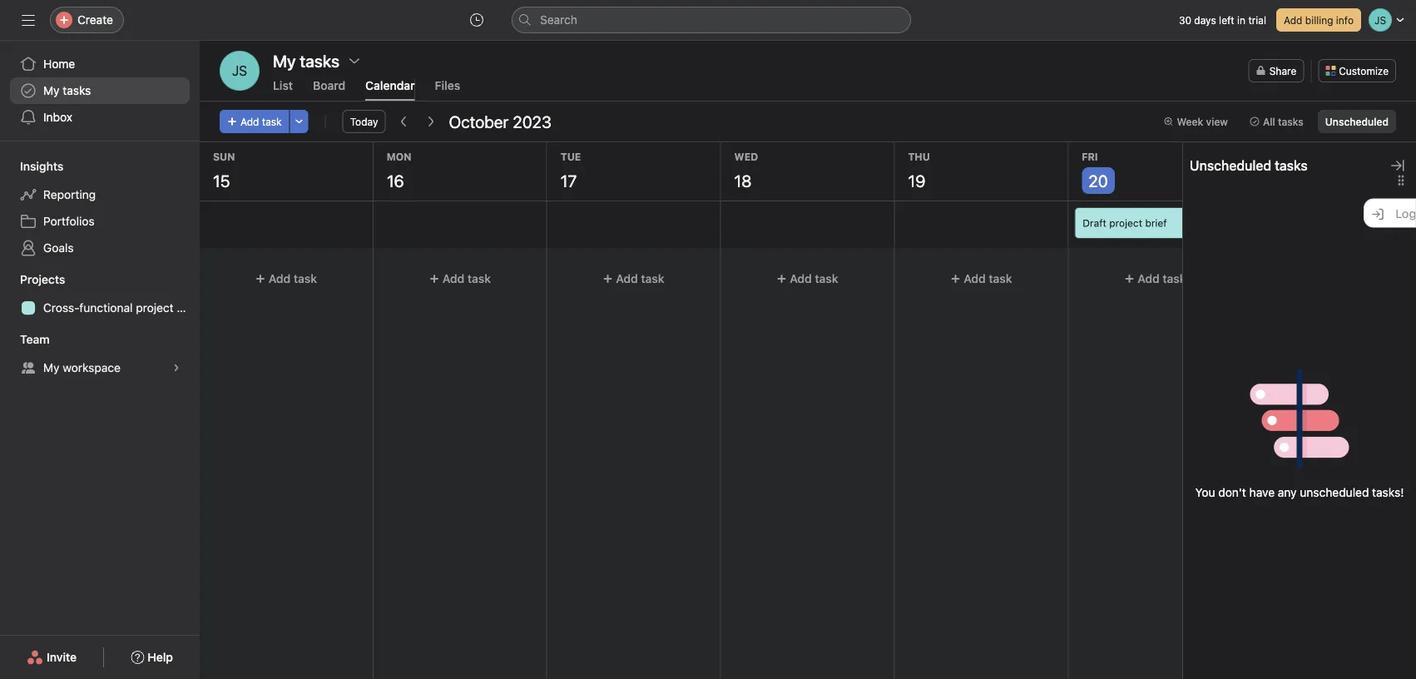 Task type: locate. For each thing, give the bounding box(es) containing it.
unscheduled for unscheduled tasks
[[1190, 158, 1272, 174]]

thu
[[908, 151, 930, 162]]

list
[[273, 79, 293, 92]]

in
[[1238, 14, 1246, 26]]

0 vertical spatial tasks
[[63, 84, 91, 97]]

1 horizontal spatial project
[[1110, 217, 1143, 229]]

share button
[[1249, 59, 1305, 82]]

fri 20
[[1082, 151, 1109, 190]]

0 horizontal spatial project
[[136, 301, 174, 315]]

plan
[[177, 301, 200, 315]]

my tasks
[[273, 51, 340, 70]]

30 days left in trial
[[1179, 14, 1267, 26]]

20
[[1089, 171, 1109, 190]]

customize button
[[1319, 59, 1397, 82]]

2 my from the top
[[43, 361, 60, 375]]

functional
[[79, 301, 133, 315]]

share
[[1270, 65, 1297, 77]]

you
[[1196, 485, 1216, 499]]

have
[[1250, 485, 1275, 499]]

sat
[[1256, 151, 1276, 162]]

my workspace
[[43, 361, 121, 375]]

view
[[1207, 116, 1228, 127]]

october 2023
[[449, 112, 552, 131]]

unscheduled
[[1326, 116, 1389, 127], [1190, 158, 1272, 174]]

1 vertical spatial tasks
[[1278, 116, 1304, 127]]

projects element
[[0, 265, 200, 325]]

0 vertical spatial my
[[43, 84, 60, 97]]

unscheduled down view
[[1190, 158, 1272, 174]]

team button
[[0, 331, 50, 348]]

add task button
[[220, 110, 289, 133], [206, 264, 366, 294], [380, 264, 540, 294], [554, 264, 714, 294], [728, 264, 888, 294], [902, 264, 1061, 294], [1076, 264, 1235, 294]]

add task
[[241, 116, 282, 127], [269, 272, 317, 285], [443, 272, 491, 285], [616, 272, 665, 285], [790, 272, 839, 285], [964, 272, 1013, 285], [1138, 272, 1186, 285]]

draft project brief
[[1083, 217, 1167, 229]]

sat 21
[[1256, 151, 1276, 190]]

add
[[1284, 14, 1303, 26], [241, 116, 259, 127], [269, 272, 291, 285], [443, 272, 465, 285], [616, 272, 638, 285], [790, 272, 812, 285], [964, 272, 986, 285], [1138, 272, 1160, 285]]

js button
[[220, 51, 260, 91]]

tasks right all
[[1278, 116, 1304, 127]]

1 vertical spatial unscheduled
[[1190, 158, 1272, 174]]

project left 'plan'
[[136, 301, 174, 315]]

my inside teams element
[[43, 361, 60, 375]]

add inside add billing info 'button'
[[1284, 14, 1303, 26]]

1 my from the top
[[43, 84, 60, 97]]

my up inbox
[[43, 84, 60, 97]]

0 vertical spatial unscheduled
[[1326, 116, 1389, 127]]

task
[[262, 116, 282, 127], [294, 272, 317, 285], [468, 272, 491, 285], [641, 272, 665, 285], [815, 272, 839, 285], [989, 272, 1013, 285], [1163, 272, 1186, 285]]

close details image
[[1392, 159, 1405, 172]]

days
[[1195, 14, 1217, 26]]

17
[[561, 171, 577, 190]]

my tasks link
[[10, 77, 190, 104]]

1 horizontal spatial unscheduled
[[1326, 116, 1389, 127]]

1 vertical spatial project
[[136, 301, 174, 315]]

calendar
[[366, 79, 415, 92]]

tasks right 21
[[1275, 158, 1308, 174]]

portfolios link
[[10, 208, 190, 235]]

search
[[540, 13, 578, 27]]

team
[[20, 333, 50, 346]]

tasks inside global element
[[63, 84, 91, 97]]

sun
[[213, 151, 235, 162]]

teams element
[[0, 325, 200, 385]]

customize
[[1339, 65, 1389, 77]]

1 vertical spatial my
[[43, 361, 60, 375]]

my inside global element
[[43, 84, 60, 97]]

add billing info button
[[1277, 8, 1362, 32]]

2 vertical spatial tasks
[[1275, 158, 1308, 174]]

unscheduled button
[[1318, 110, 1397, 133]]

mon
[[387, 151, 412, 162]]

unscheduled down customize dropdown button at right top
[[1326, 116, 1389, 127]]

js
[[232, 63, 247, 79]]

help
[[148, 650, 173, 664]]

see details, my workspace image
[[171, 363, 181, 373]]

inbox
[[43, 110, 72, 124]]

tasks inside dropdown button
[[1278, 116, 1304, 127]]

project left brief
[[1110, 217, 1143, 229]]

home
[[43, 57, 75, 71]]

cross-
[[43, 301, 79, 315]]

thu 19
[[908, 151, 930, 190]]

tue 17
[[561, 151, 581, 190]]

invite
[[47, 650, 77, 664]]

projects
[[20, 273, 65, 286]]

tasks
[[63, 84, 91, 97], [1278, 116, 1304, 127], [1275, 158, 1308, 174]]

19
[[908, 171, 926, 190]]

project
[[1110, 217, 1143, 229], [136, 301, 174, 315]]

tasks for unscheduled tasks
[[1275, 158, 1308, 174]]

reporting
[[43, 188, 96, 201]]

unscheduled inside dropdown button
[[1326, 116, 1389, 127]]

all tasks button
[[1243, 110, 1312, 133]]

insights element
[[0, 151, 200, 265]]

tasks down home
[[63, 84, 91, 97]]

show options image
[[348, 54, 361, 67]]

today
[[350, 116, 378, 127]]

october
[[449, 112, 509, 131]]

my down team
[[43, 361, 60, 375]]

left
[[1219, 14, 1235, 26]]

trial
[[1249, 14, 1267, 26]]

unscheduled for unscheduled
[[1326, 116, 1389, 127]]

0 horizontal spatial unscheduled
[[1190, 158, 1272, 174]]



Task type: describe. For each thing, give the bounding box(es) containing it.
week
[[1177, 116, 1204, 127]]

tasks!
[[1373, 485, 1405, 499]]

tasks for my tasks
[[63, 84, 91, 97]]

create
[[77, 13, 113, 27]]

unscheduled
[[1300, 485, 1370, 499]]

projects button
[[0, 271, 65, 288]]

files link
[[435, 79, 460, 101]]

my workspace link
[[10, 355, 190, 381]]

calendar link
[[366, 79, 415, 101]]

2023
[[513, 112, 552, 131]]

reporting link
[[10, 181, 190, 208]]

any
[[1278, 485, 1297, 499]]

list link
[[273, 79, 293, 101]]

mon 16
[[387, 151, 412, 190]]

16
[[387, 171, 404, 190]]

my for my workspace
[[43, 361, 60, 375]]

insights button
[[0, 158, 64, 175]]

all tasks
[[1263, 116, 1304, 127]]

goals link
[[10, 235, 190, 261]]

wed
[[735, 151, 758, 162]]

inbox link
[[10, 104, 190, 131]]

goals
[[43, 241, 74, 255]]

next week image
[[424, 115, 437, 128]]

cross-functional project plan link
[[10, 295, 200, 321]]

hide sidebar image
[[22, 13, 35, 27]]

invite button
[[16, 643, 88, 673]]

18
[[735, 171, 752, 190]]

add billing info
[[1284, 14, 1354, 26]]

today button
[[343, 110, 386, 133]]

workspace
[[63, 361, 121, 375]]

wed 18
[[735, 151, 758, 190]]

files
[[435, 79, 460, 92]]

brief
[[1146, 217, 1167, 229]]

history image
[[470, 13, 484, 27]]

my tasks
[[43, 84, 91, 97]]

30
[[1179, 14, 1192, 26]]

my for my tasks
[[43, 84, 60, 97]]

help button
[[120, 643, 184, 673]]

create button
[[50, 7, 124, 33]]

don't
[[1219, 485, 1247, 499]]

week view
[[1177, 116, 1228, 127]]

search list box
[[512, 7, 911, 33]]

home link
[[10, 51, 190, 77]]

all
[[1263, 116, 1276, 127]]

board
[[313, 79, 346, 92]]

insights
[[20, 159, 64, 173]]

more actions image
[[294, 117, 304, 127]]

0 vertical spatial project
[[1110, 217, 1143, 229]]

portfolios
[[43, 214, 95, 228]]

board link
[[313, 79, 346, 101]]

cross-functional project plan
[[43, 301, 200, 315]]

info
[[1337, 14, 1354, 26]]

project inside cross-functional project plan link
[[136, 301, 174, 315]]

21
[[1256, 171, 1273, 190]]

previous week image
[[397, 115, 411, 128]]

tue
[[561, 151, 581, 162]]

billing
[[1306, 14, 1334, 26]]

week view button
[[1156, 110, 1236, 133]]

unscheduled tasks
[[1190, 158, 1308, 174]]

global element
[[0, 41, 200, 141]]

tasks for all tasks
[[1278, 116, 1304, 127]]

fri
[[1082, 151, 1098, 162]]

you don't have any unscheduled tasks!
[[1196, 485, 1405, 499]]

draft
[[1083, 217, 1107, 229]]

15
[[213, 171, 230, 190]]

search button
[[512, 7, 911, 33]]



Task type: vqa. For each thing, say whether or not it's contained in the screenshot.


